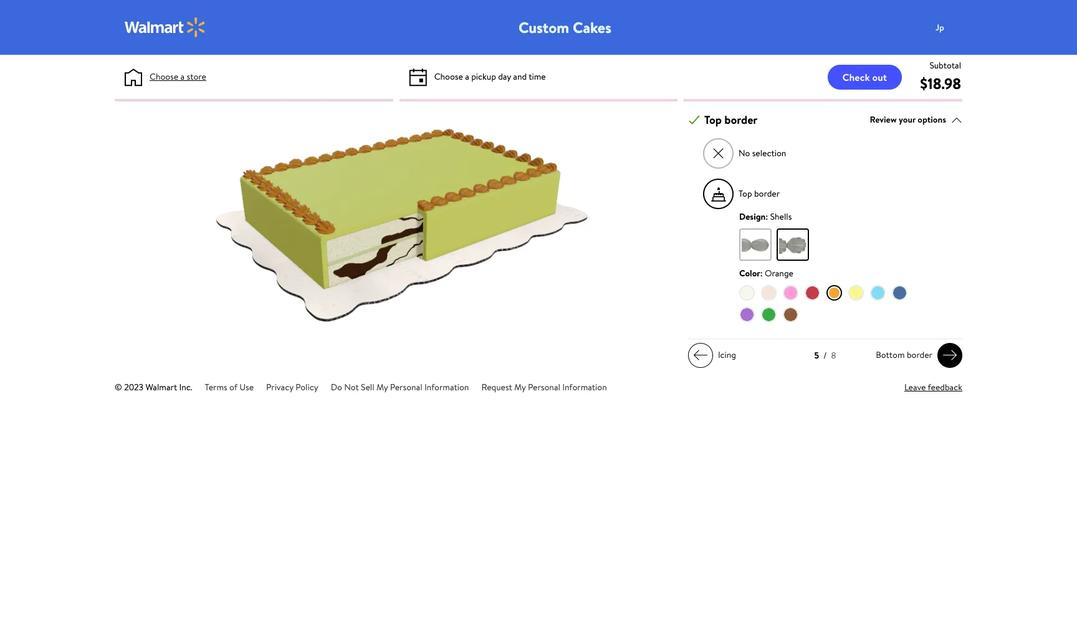 Task type: describe. For each thing, give the bounding box(es) containing it.
up arrow image
[[951, 114, 962, 126]]

do not sell my personal information
[[331, 382, 469, 394]]

custom cakes
[[519, 17, 611, 38]]

choose a pickup day and time
[[434, 70, 546, 83]]

your
[[899, 114, 916, 126]]

leave feedback button
[[904, 382, 962, 395]]

: for design
[[766, 211, 768, 223]]

review your options
[[870, 114, 946, 126]]

not
[[344, 382, 359, 394]]

choose a store
[[150, 70, 206, 83]]

terms of use link
[[205, 382, 254, 394]]

time
[[529, 70, 546, 83]]

review your options element
[[870, 114, 946, 127]]

check
[[842, 70, 870, 84]]

border for shells
[[754, 188, 780, 200]]

leave feedback
[[904, 382, 962, 394]]

request my personal information
[[481, 382, 607, 394]]

1 information from the left
[[424, 382, 469, 394]]

privacy policy
[[266, 382, 318, 394]]

walmart
[[145, 382, 177, 394]]

day
[[498, 70, 511, 83]]

icon for continue arrow image inside icing 'link'
[[693, 348, 708, 364]]

ok image
[[689, 114, 700, 126]]

options
[[918, 114, 946, 126]]

choose a store link
[[150, 70, 206, 84]]

8
[[831, 349, 836, 362]]

top for shells
[[739, 188, 752, 200]]

custom
[[519, 17, 569, 38]]

top border for no selection
[[704, 112, 758, 128]]

5 / 8
[[814, 349, 836, 362]]

2 personal from the left
[[528, 382, 560, 394]]

2 information from the left
[[562, 382, 607, 394]]

icon for continue arrow image inside bottom border link
[[942, 348, 957, 364]]

request
[[481, 382, 512, 394]]

check out button
[[828, 65, 902, 89]]

: for color
[[760, 268, 763, 280]]

sell
[[361, 382, 374, 394]]

policy
[[296, 382, 318, 394]]

a for pickup
[[465, 70, 469, 83]]

leave
[[904, 382, 926, 394]]

top border for shells
[[739, 188, 780, 200]]

selection
[[752, 147, 786, 160]]

feedback
[[928, 382, 962, 394]]

bottom border link
[[871, 343, 962, 368]]

subtotal $18.98
[[920, 59, 961, 94]]

privacy
[[266, 382, 294, 394]]

no selection
[[739, 147, 786, 160]]

©
[[115, 382, 122, 394]]

inc.
[[179, 382, 192, 394]]

request my personal information link
[[481, 382, 607, 394]]

remove image
[[712, 146, 725, 160]]

terms
[[205, 382, 227, 394]]

a for store
[[180, 70, 185, 83]]

© 2023 walmart inc.
[[115, 382, 192, 394]]

color : orange
[[739, 268, 793, 280]]

no
[[739, 147, 750, 160]]

jp button
[[928, 15, 977, 40]]



Task type: locate. For each thing, give the bounding box(es) containing it.
personal right sell
[[390, 382, 422, 394]]

bottom border
[[876, 349, 933, 362]]

color
[[739, 268, 760, 280]]

top
[[704, 112, 722, 128], [739, 188, 752, 200]]

information
[[424, 382, 469, 394], [562, 382, 607, 394]]

2023
[[124, 382, 143, 394]]

top border up remove image on the top right of page
[[704, 112, 758, 128]]

a left store
[[180, 70, 185, 83]]

: left shells
[[766, 211, 768, 223]]

1 a from the left
[[180, 70, 185, 83]]

: left orange
[[760, 268, 763, 280]]

icon for continue arrow image
[[693, 348, 708, 364], [942, 348, 957, 364]]

border up design : shells
[[754, 188, 780, 200]]

review your options link
[[870, 112, 962, 129]]

choose left store
[[150, 70, 178, 83]]

0 vertical spatial top
[[704, 112, 722, 128]]

cakes
[[573, 17, 611, 38]]

top border
[[704, 112, 758, 128], [739, 188, 780, 200]]

1 horizontal spatial :
[[766, 211, 768, 223]]

0 horizontal spatial a
[[180, 70, 185, 83]]

1 horizontal spatial icon for continue arrow image
[[942, 348, 957, 364]]

2 choose from the left
[[434, 70, 463, 83]]

a
[[180, 70, 185, 83], [465, 70, 469, 83]]

1 personal from the left
[[390, 382, 422, 394]]

1 horizontal spatial information
[[562, 382, 607, 394]]

1 horizontal spatial my
[[514, 382, 526, 394]]

0 vertical spatial border
[[725, 112, 758, 128]]

0 vertical spatial top border
[[704, 112, 758, 128]]

icing
[[718, 349, 736, 362]]

1 icon for continue arrow image from the left
[[693, 348, 708, 364]]

top right ok image
[[704, 112, 722, 128]]

personal
[[390, 382, 422, 394], [528, 382, 560, 394]]

1 vertical spatial border
[[754, 188, 780, 200]]

my right request
[[514, 382, 526, 394]]

/
[[824, 349, 827, 362]]

5
[[814, 349, 819, 362]]

my
[[376, 382, 388, 394], [514, 382, 526, 394]]

0 horizontal spatial information
[[424, 382, 469, 394]]

1 horizontal spatial a
[[465, 70, 469, 83]]

a left the "pickup"
[[465, 70, 469, 83]]

check out
[[842, 70, 887, 84]]

orange
[[765, 268, 793, 280]]

icing link
[[688, 343, 741, 368]]

pickup
[[471, 70, 496, 83]]

0 horizontal spatial personal
[[390, 382, 422, 394]]

0 horizontal spatial my
[[376, 382, 388, 394]]

review
[[870, 114, 897, 126]]

use
[[240, 382, 254, 394]]

do not sell my personal information link
[[331, 382, 469, 394]]

subtotal
[[930, 59, 961, 72]]

1 choose from the left
[[150, 70, 178, 83]]

icon for continue arrow image left icing
[[693, 348, 708, 364]]

border
[[725, 112, 758, 128], [754, 188, 780, 200], [907, 349, 933, 362]]

1 horizontal spatial top
[[739, 188, 752, 200]]

border right bottom
[[907, 349, 933, 362]]

terms of use
[[205, 382, 254, 394]]

personal right request
[[528, 382, 560, 394]]

0 vertical spatial :
[[766, 211, 768, 223]]

0 horizontal spatial choose
[[150, 70, 178, 83]]

1 vertical spatial :
[[760, 268, 763, 280]]

bottom
[[876, 349, 905, 362]]

2 icon for continue arrow image from the left
[[942, 348, 957, 364]]

border up no
[[725, 112, 758, 128]]

:
[[766, 211, 768, 223], [760, 268, 763, 280]]

design : shells
[[739, 211, 792, 223]]

do
[[331, 382, 342, 394]]

and
[[513, 70, 527, 83]]

choose for choose a store
[[150, 70, 178, 83]]

choose
[[150, 70, 178, 83], [434, 70, 463, 83]]

1 vertical spatial top
[[739, 188, 752, 200]]

out
[[872, 70, 887, 84]]

top border up design : shells
[[739, 188, 780, 200]]

1 my from the left
[[376, 382, 388, 394]]

shells
[[770, 211, 792, 223]]

0 horizontal spatial icon for continue arrow image
[[693, 348, 708, 364]]

1 horizontal spatial personal
[[528, 382, 560, 394]]

jp
[[936, 21, 944, 33]]

store
[[187, 70, 206, 83]]

choose left the "pickup"
[[434, 70, 463, 83]]

1 vertical spatial top border
[[739, 188, 780, 200]]

2 vertical spatial border
[[907, 349, 933, 362]]

choose for choose a pickup day and time
[[434, 70, 463, 83]]

back to walmart.com image
[[125, 17, 206, 37]]

0 horizontal spatial top
[[704, 112, 722, 128]]

icon for continue arrow image up feedback
[[942, 348, 957, 364]]

my right sell
[[376, 382, 388, 394]]

2 my from the left
[[514, 382, 526, 394]]

top up design
[[739, 188, 752, 200]]

2 a from the left
[[465, 70, 469, 83]]

1 horizontal spatial choose
[[434, 70, 463, 83]]

top for no selection
[[704, 112, 722, 128]]

design
[[739, 211, 766, 223]]

$18.98
[[920, 73, 961, 94]]

border for no selection
[[725, 112, 758, 128]]

of
[[229, 382, 238, 394]]

privacy policy link
[[266, 382, 318, 394]]

0 horizontal spatial :
[[760, 268, 763, 280]]



Task type: vqa. For each thing, say whether or not it's contained in the screenshot.
terms of use
yes



